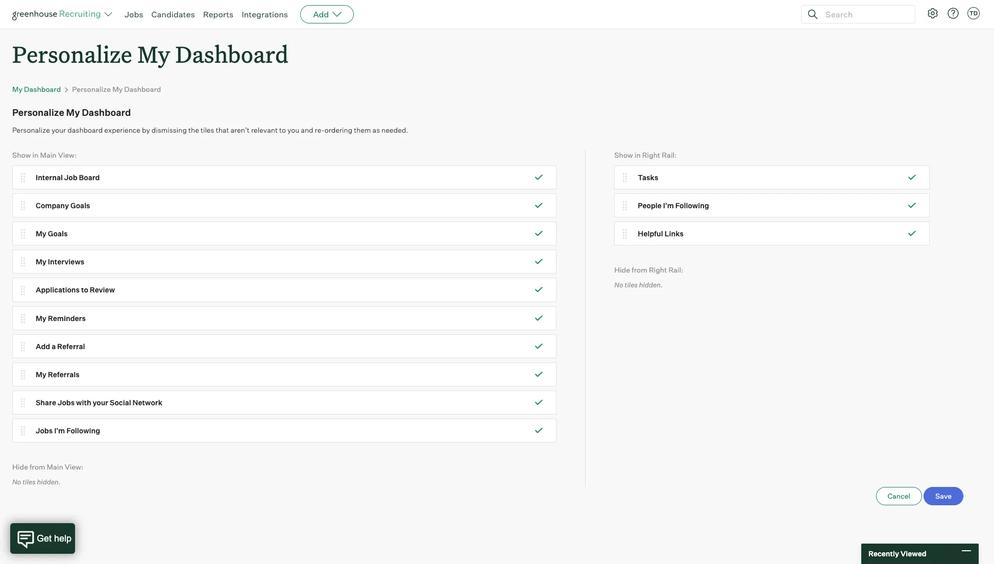 Task type: vqa. For each thing, say whether or not it's contained in the screenshot.
alooba
no



Task type: describe. For each thing, give the bounding box(es) containing it.
internal job board
[[36, 173, 100, 182]]

recently viewed
[[869, 550, 927, 559]]

i'm for people
[[664, 201, 674, 210]]

following for people i'm following
[[676, 201, 710, 210]]

1 vertical spatial your
[[93, 399, 108, 407]]

them
[[354, 126, 371, 134]]

company
[[36, 201, 69, 210]]

in for right
[[635, 151, 641, 160]]

job
[[64, 173, 77, 182]]

main for in
[[40, 151, 57, 160]]

rail: for show in right rail:
[[662, 151, 677, 160]]

people i'm following
[[638, 201, 710, 210]]

save
[[936, 492, 953, 501]]

2 vertical spatial personalize my dashboard
[[12, 107, 131, 118]]

my goals
[[36, 230, 68, 238]]

links
[[665, 230, 684, 238]]

tiles for tasks
[[625, 281, 638, 289]]

jobs for jobs i'm following
[[36, 427, 53, 435]]

personalize up show in main view:
[[12, 126, 50, 134]]

right for from
[[649, 266, 668, 275]]

jobs i'm following
[[36, 427, 100, 435]]

social
[[110, 399, 131, 407]]

as
[[373, 126, 380, 134]]

reports link
[[203, 9, 234, 19]]

personalize down the greenhouse recruiting image
[[12, 39, 132, 69]]

personalize my dashboard link
[[72, 85, 161, 94]]

1 horizontal spatial tiles
[[201, 126, 214, 134]]

my dashboard link
[[12, 85, 61, 94]]

i'm for jobs
[[54, 427, 65, 435]]

no tiles hidden. for main
[[12, 478, 61, 486]]

add for add a referral
[[36, 342, 50, 351]]

save button
[[924, 488, 964, 506]]

with
[[76, 399, 91, 407]]

relevant
[[251, 126, 278, 134]]

company goals
[[36, 201, 90, 210]]

my dashboard
[[12, 85, 61, 94]]

1 horizontal spatial jobs
[[58, 399, 75, 407]]

dismissing
[[152, 126, 187, 134]]

helpful
[[638, 230, 664, 238]]

jobs for jobs
[[125, 9, 143, 19]]

a
[[52, 342, 56, 351]]

reminders
[[48, 314, 86, 323]]

share jobs with your social network
[[36, 399, 163, 407]]

integrations
[[242, 9, 288, 19]]

no tiles hidden. for right
[[615, 281, 663, 289]]

applications to review
[[36, 286, 115, 295]]

the
[[189, 126, 199, 134]]

needed.
[[382, 126, 409, 134]]

recently
[[869, 550, 900, 559]]

network
[[133, 399, 163, 407]]

interviews
[[48, 258, 84, 266]]

integrations link
[[242, 9, 288, 19]]

goals for company goals
[[71, 201, 90, 210]]

my reminders
[[36, 314, 86, 323]]

board
[[79, 173, 100, 182]]

from for right
[[632, 266, 648, 275]]

greenhouse recruiting image
[[12, 8, 104, 20]]

internal
[[36, 173, 63, 182]]

show in main view:
[[12, 151, 77, 160]]

1 vertical spatial personalize my dashboard
[[72, 85, 161, 94]]

hide from main view:
[[12, 463, 83, 472]]

you
[[288, 126, 300, 134]]

0 vertical spatial personalize my dashboard
[[12, 39, 289, 69]]

td
[[970, 10, 979, 17]]

re-
[[315, 126, 325, 134]]

ordering
[[325, 126, 353, 134]]



Task type: locate. For each thing, give the bounding box(es) containing it.
0 vertical spatial goals
[[71, 201, 90, 210]]

1 vertical spatial i'm
[[54, 427, 65, 435]]

show in right rail:
[[615, 151, 677, 160]]

from down 'jobs i'm following'
[[30, 463, 45, 472]]

0 horizontal spatial no tiles hidden.
[[12, 478, 61, 486]]

referrals
[[48, 370, 80, 379]]

0 horizontal spatial from
[[30, 463, 45, 472]]

reports
[[203, 9, 234, 19]]

1 vertical spatial main
[[47, 463, 63, 472]]

1 horizontal spatial i'm
[[664, 201, 674, 210]]

following for jobs i'm following
[[67, 427, 100, 435]]

1 vertical spatial rail:
[[669, 266, 684, 275]]

goals for my goals
[[48, 230, 68, 238]]

right for in
[[643, 151, 661, 160]]

main up internal
[[40, 151, 57, 160]]

1 horizontal spatial no
[[615, 281, 624, 289]]

0 vertical spatial hide
[[615, 266, 631, 275]]

0 vertical spatial following
[[676, 201, 710, 210]]

view: for hide from main view:
[[65, 463, 83, 472]]

my
[[138, 39, 170, 69], [12, 85, 23, 94], [113, 85, 123, 94], [66, 107, 80, 118], [36, 230, 46, 238], [36, 258, 46, 266], [36, 314, 46, 323], [36, 370, 46, 379]]

1 vertical spatial to
[[81, 286, 88, 295]]

tiles down hide from right rail:
[[625, 281, 638, 289]]

to
[[280, 126, 286, 134], [81, 286, 88, 295]]

0 vertical spatial from
[[632, 266, 648, 275]]

candidates link
[[152, 9, 195, 19]]

0 vertical spatial add
[[313, 9, 329, 19]]

0 horizontal spatial your
[[52, 126, 66, 134]]

tiles right the the in the left of the page
[[201, 126, 214, 134]]

share
[[36, 399, 56, 407]]

review
[[90, 286, 115, 295]]

2 horizontal spatial jobs
[[125, 9, 143, 19]]

in up internal
[[32, 151, 39, 160]]

i'm
[[664, 201, 674, 210], [54, 427, 65, 435]]

1 in from the left
[[32, 151, 39, 160]]

jobs
[[125, 9, 143, 19], [58, 399, 75, 407], [36, 427, 53, 435]]

1 horizontal spatial show
[[615, 151, 634, 160]]

your
[[52, 126, 66, 134], [93, 399, 108, 407]]

0 vertical spatial i'm
[[664, 201, 674, 210]]

0 vertical spatial tiles
[[201, 126, 214, 134]]

0 vertical spatial main
[[40, 151, 57, 160]]

cancel link
[[877, 488, 923, 506]]

show
[[12, 151, 31, 160], [615, 151, 634, 160]]

by
[[142, 126, 150, 134]]

2 vertical spatial jobs
[[36, 427, 53, 435]]

add inside popup button
[[313, 9, 329, 19]]

add
[[313, 9, 329, 19], [36, 342, 50, 351]]

1 horizontal spatial hide
[[615, 266, 631, 275]]

jobs left candidates link
[[125, 9, 143, 19]]

from down helpful
[[632, 266, 648, 275]]

main
[[40, 151, 57, 160], [47, 463, 63, 472]]

0 horizontal spatial show
[[12, 151, 31, 160]]

no down hide from main view:
[[12, 478, 21, 486]]

1 horizontal spatial in
[[635, 151, 641, 160]]

1 vertical spatial right
[[649, 266, 668, 275]]

1 vertical spatial no tiles hidden.
[[12, 478, 61, 486]]

1 horizontal spatial to
[[280, 126, 286, 134]]

personalize your dashboard experience by dismissing the tiles that aren't relevant to you and re-ordering them as needed.
[[12, 126, 409, 134]]

0 horizontal spatial in
[[32, 151, 39, 160]]

your left dashboard
[[52, 126, 66, 134]]

cancel
[[888, 492, 911, 501]]

main down 'jobs i'm following'
[[47, 463, 63, 472]]

0 horizontal spatial add
[[36, 342, 50, 351]]

rail: down "links"
[[669, 266, 684, 275]]

tiles
[[201, 126, 214, 134], [625, 281, 638, 289], [23, 478, 36, 486]]

no tiles hidden. down hide from right rail:
[[615, 281, 663, 289]]

0 vertical spatial your
[[52, 126, 66, 134]]

viewed
[[901, 550, 927, 559]]

rail: up people i'm following
[[662, 151, 677, 160]]

that
[[216, 126, 229, 134]]

2 vertical spatial tiles
[[23, 478, 36, 486]]

1 vertical spatial from
[[30, 463, 45, 472]]

1 vertical spatial hide
[[12, 463, 28, 472]]

0 vertical spatial no tiles hidden.
[[615, 281, 663, 289]]

no
[[615, 281, 624, 289], [12, 478, 21, 486]]

2 show from the left
[[615, 151, 634, 160]]

referral
[[57, 342, 85, 351]]

i'm right people
[[664, 201, 674, 210]]

add for add
[[313, 9, 329, 19]]

no tiles hidden.
[[615, 281, 663, 289], [12, 478, 61, 486]]

show for show in main view:
[[12, 151, 31, 160]]

no for hide from right rail:
[[615, 281, 624, 289]]

helpful links
[[638, 230, 684, 238]]

0 horizontal spatial i'm
[[54, 427, 65, 435]]

1 horizontal spatial your
[[93, 399, 108, 407]]

no tiles hidden. down hide from main view:
[[12, 478, 61, 486]]

add button
[[301, 5, 354, 24]]

2 horizontal spatial tiles
[[625, 281, 638, 289]]

personalize
[[12, 39, 132, 69], [72, 85, 111, 94], [12, 107, 64, 118], [12, 126, 50, 134]]

right down 'helpful links'
[[649, 266, 668, 275]]

add a referral
[[36, 342, 85, 351]]

1 horizontal spatial no tiles hidden.
[[615, 281, 663, 289]]

in
[[32, 151, 39, 160], [635, 151, 641, 160]]

personalize up dashboard
[[72, 85, 111, 94]]

0 horizontal spatial jobs
[[36, 427, 53, 435]]

0 horizontal spatial goals
[[48, 230, 68, 238]]

configure image
[[927, 7, 940, 19]]

hide
[[615, 266, 631, 275], [12, 463, 28, 472]]

jobs left with
[[58, 399, 75, 407]]

hide from right rail:
[[615, 266, 684, 275]]

td button
[[968, 7, 981, 19]]

1 vertical spatial no
[[12, 478, 21, 486]]

i'm down the share
[[54, 427, 65, 435]]

view: down 'jobs i'm following'
[[65, 463, 83, 472]]

people
[[638, 201, 662, 210]]

hide for hide from right rail:
[[615, 266, 631, 275]]

my interviews
[[36, 258, 84, 266]]

following down with
[[67, 427, 100, 435]]

0 horizontal spatial tiles
[[23, 478, 36, 486]]

view:
[[58, 151, 77, 160], [65, 463, 83, 472]]

applications
[[36, 286, 80, 295]]

1 vertical spatial jobs
[[58, 399, 75, 407]]

personalize my dashboard up dashboard
[[12, 107, 131, 118]]

goals
[[71, 201, 90, 210], [48, 230, 68, 238]]

2 in from the left
[[635, 151, 641, 160]]

rail:
[[662, 151, 677, 160], [669, 266, 684, 275]]

1 vertical spatial tiles
[[625, 281, 638, 289]]

dashboard
[[68, 126, 103, 134]]

1 vertical spatial view:
[[65, 463, 83, 472]]

aren't
[[231, 126, 250, 134]]

1 show from the left
[[12, 151, 31, 160]]

hide for hide from main view:
[[12, 463, 28, 472]]

to left review
[[81, 286, 88, 295]]

1 horizontal spatial add
[[313, 9, 329, 19]]

right up tasks
[[643, 151, 661, 160]]

0 horizontal spatial to
[[81, 286, 88, 295]]

personalize my dashboard down jobs link
[[12, 39, 289, 69]]

view: for show in main view:
[[58, 151, 77, 160]]

main for from
[[47, 463, 63, 472]]

0 horizontal spatial following
[[67, 427, 100, 435]]

following up "links"
[[676, 201, 710, 210]]

hidden.
[[640, 281, 663, 289], [37, 478, 61, 486]]

hidden. for main
[[37, 478, 61, 486]]

1 horizontal spatial goals
[[71, 201, 90, 210]]

personalize my dashboard
[[12, 39, 289, 69], [72, 85, 161, 94], [12, 107, 131, 118]]

1 vertical spatial goals
[[48, 230, 68, 238]]

1 horizontal spatial hidden.
[[640, 281, 663, 289]]

hidden. down hide from right rail:
[[640, 281, 663, 289]]

your right with
[[93, 399, 108, 407]]

in up tasks
[[635, 151, 641, 160]]

goals right company at the left top of the page
[[71, 201, 90, 210]]

right
[[643, 151, 661, 160], [649, 266, 668, 275]]

hidden. for right
[[640, 281, 663, 289]]

1 vertical spatial add
[[36, 342, 50, 351]]

0 vertical spatial rail:
[[662, 151, 677, 160]]

in for main
[[32, 151, 39, 160]]

0 vertical spatial hidden.
[[640, 281, 663, 289]]

0 vertical spatial jobs
[[125, 9, 143, 19]]

from
[[632, 266, 648, 275], [30, 463, 45, 472]]

to left 'you' at top
[[280, 126, 286, 134]]

following
[[676, 201, 710, 210], [67, 427, 100, 435]]

0 vertical spatial no
[[615, 281, 624, 289]]

tiles for internal job board
[[23, 478, 36, 486]]

no for hide from main view:
[[12, 478, 21, 486]]

from for main
[[30, 463, 45, 472]]

candidates
[[152, 9, 195, 19]]

personalize down my dashboard on the top left of page
[[12, 107, 64, 118]]

0 horizontal spatial no
[[12, 478, 21, 486]]

hidden. down hide from main view:
[[37, 478, 61, 486]]

experience
[[104, 126, 140, 134]]

and
[[301, 126, 314, 134]]

dashboard
[[176, 39, 289, 69], [24, 85, 61, 94], [124, 85, 161, 94], [82, 107, 131, 118]]

td button
[[966, 5, 983, 21]]

1 vertical spatial following
[[67, 427, 100, 435]]

0 horizontal spatial hide
[[12, 463, 28, 472]]

1 vertical spatial hidden.
[[37, 478, 61, 486]]

jobs down the share
[[36, 427, 53, 435]]

goals up my interviews
[[48, 230, 68, 238]]

0 horizontal spatial hidden.
[[37, 478, 61, 486]]

0 vertical spatial right
[[643, 151, 661, 160]]

personalize my dashboard up experience
[[72, 85, 161, 94]]

0 vertical spatial to
[[280, 126, 286, 134]]

view: up internal job board in the left of the page
[[58, 151, 77, 160]]

show for show in right rail:
[[615, 151, 634, 160]]

no down hide from right rail:
[[615, 281, 624, 289]]

1 horizontal spatial from
[[632, 266, 648, 275]]

Search text field
[[824, 7, 907, 22]]

my referrals
[[36, 370, 80, 379]]

tiles down hide from main view:
[[23, 478, 36, 486]]

jobs link
[[125, 9, 143, 19]]

tasks
[[638, 173, 659, 182]]

rail: for hide from right rail:
[[669, 266, 684, 275]]

0 vertical spatial view:
[[58, 151, 77, 160]]

1 horizontal spatial following
[[676, 201, 710, 210]]



